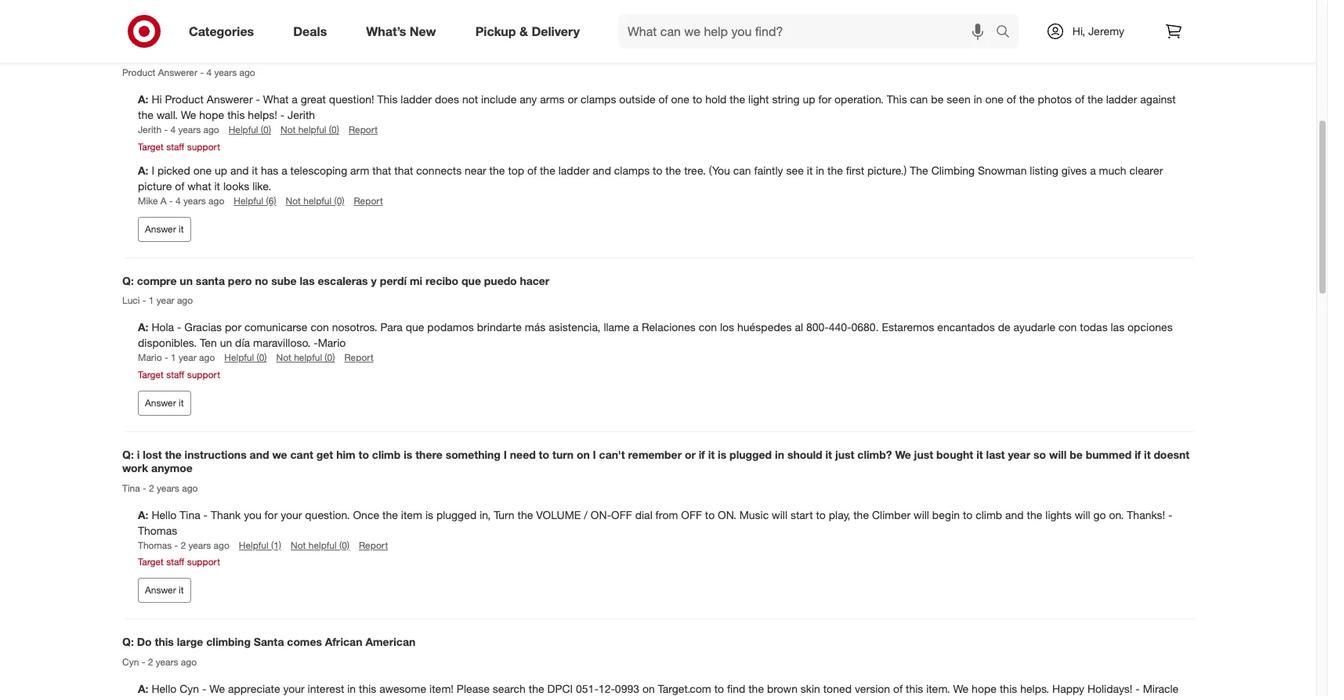 Task type: describe. For each thing, give the bounding box(es) containing it.
the left the top
[[489, 164, 505, 177]]

- left miracle
[[1136, 682, 1140, 696]]

to inside i picked one up and it has a telescoping arm that that connects near the top of the ladder and clamps to the tree. (you can faintly see it in the first picture.) the climbing snowman listing gives a much clearer picture of what it looks like.
[[653, 164, 663, 177]]

item
[[401, 508, 422, 522]]

2 vertical spatial 4
[[176, 195, 181, 207]]

1 inside q: compre un santa pero no sube las escaleras y perdí mi recibo que puedo hacer luci - 1 year ago
[[149, 295, 154, 307]]

hope inside the hi product answerer - what a great question! this ladder does not include any arms or clamps outside of one to hold the light string up for operation. this can be seen in one of the photos of the ladder against the wall. we hope this helps! - jerith
[[199, 108, 224, 122]]

string
[[772, 93, 800, 106]]

it right 'lean'
[[629, 46, 636, 59]]

climb inside hello tina - thank you for your question. once the item is plugged in, turn the volume / on-off dial from off to on. music will start to play, the climber will begin to climb and the lights will go on. thanks! - thomas
[[976, 508, 1002, 522]]

clamp
[[311, 46, 343, 59]]

answer it for thomas - 2 years ago
[[145, 585, 184, 596]]

- right maravilloso.
[[314, 337, 318, 350]]

(0) down maravilloso.
[[257, 352, 267, 364]]

against inside the hi product answerer - what a great question! this ladder does not include any arms or clamps outside of one to hold the light string up for operation. this can be seen in one of the photos of the ladder against the wall. we hope this helps! - jerith
[[1140, 93, 1176, 106]]

- up the helps!
[[256, 93, 260, 106]]

bought
[[937, 448, 973, 461]]

mike a - 4 years ago
[[138, 195, 224, 207]]

ago up what on the left top
[[203, 124, 219, 136]]

2 horizontal spatial i
[[593, 448, 596, 461]]

que inside the hola - gracias por comunicarse con nosotros. para que podamos brindarte más asistencia, llame a relaciones con los huéspedes al 800-440-0680. estaremos encantados de ayudarle con todas las opciones disponibles. ten un día maravilloso. -mario
[[406, 321, 424, 334]]

answer for a:
[[145, 223, 176, 235]]

- down anymoe on the bottom of page
[[174, 540, 178, 552]]

climb inside q: i lost the instructions and we cant get him to climb is there something i need to turn on i can't remember or if it is plugged in should it just climb? we just bought it last year so will be bummed if it doesnt work anymoe tina - 2 years ago
[[372, 448, 401, 461]]

this left helps. in the right bottom of the page
[[1000, 682, 1017, 696]]

faintly
[[754, 164, 783, 177]]

and inside hello tina - thank you for your question. once the item is plugged in, turn the volume / on-off dial from off to on. music will start to play, the climber will begin to climb and the lights will go on. thanks! - thomas
[[1005, 508, 1024, 522]]

will left start
[[772, 508, 788, 522]]

years inside q: hello, does it include an arm and clamp which allows it to attach the ladder to any tree or lean it against a wall? product answerer - 4 years ago
[[214, 67, 237, 79]]

need
[[510, 448, 536, 461]]

listing
[[1030, 164, 1059, 177]]

- inside q: hello, does it include an arm and clamp which allows it to attach the ladder to any tree or lean it against a wall? product answerer - 4 years ago
[[200, 67, 204, 79]]

the left photos
[[1019, 93, 1035, 106]]

huéspedes
[[737, 321, 792, 334]]

years down thank
[[188, 540, 211, 552]]

1 horizontal spatial year
[[179, 352, 196, 364]]

staff for tina
[[166, 556, 184, 568]]

800-
[[806, 321, 829, 334]]

tree
[[567, 46, 587, 59]]

arm inside q: hello, does it include an arm and clamp which allows it to attach the ladder to any tree or lean it against a wall? product answerer - 4 years ago
[[264, 46, 285, 59]]

2 inside q: i lost the instructions and we cant get him to climb is there something i need to turn on i can't remember or if it is plugged in should it just climb? we just bought it last year so will be bummed if it doesnt work anymoe tina - 2 years ago
[[149, 482, 154, 494]]

- down the wall.
[[164, 124, 168, 136]]

the right turn
[[518, 508, 533, 522]]

report button for question.
[[359, 539, 388, 552]]

looks
[[223, 179, 249, 193]]

search button
[[989, 14, 1027, 52]]

it right "remember"
[[708, 448, 715, 461]]

ago down thank
[[214, 540, 229, 552]]

mario inside the hola - gracias por comunicarse con nosotros. para que podamos brindarte más asistencia, llame a relaciones con los huéspedes al 800-440-0680. estaremos encantados de ayudarle con todas las opciones disponibles. ten un día maravilloso. -mario
[[318, 337, 346, 350]]

ago down what on the left top
[[209, 195, 224, 207]]

2 just from the left
[[914, 448, 933, 461]]

4 inside q: hello, does it include an arm and clamp which allows it to attach the ladder to any tree or lean it against a wall? product answerer - 4 years ago
[[206, 67, 212, 79]]

the right photos
[[1088, 93, 1103, 106]]

cyn inside q: do this large climbing santa comes african american cyn - 2 years ago
[[122, 656, 139, 668]]

plugged inside q: i lost the instructions and we cant get him to climb is there something i need to turn on i can't remember or if it is plugged in should it just climb? we just bought it last year so will be bummed if it doesnt work anymoe tina - 2 years ago
[[730, 448, 772, 461]]

ago inside q: do this large climbing santa comes african american cyn - 2 years ago
[[181, 656, 197, 668]]

2 con from the left
[[699, 321, 717, 334]]

todas
[[1080, 321, 1108, 334]]

podamos
[[427, 321, 474, 334]]

answer it for a:
[[145, 223, 184, 235]]

years inside q: i lost the instructions and we cant get him to climb is there something i need to turn on i can't remember or if it is plugged in should it just climb? we just bought it last year so will be bummed if it doesnt work anymoe tina - 2 years ago
[[157, 482, 179, 494]]

like.
[[252, 179, 271, 193]]

will left begin
[[914, 508, 929, 522]]

(0) for jerith - 4 years ago
[[329, 124, 339, 136]]

a: hello cyn - we appreciate your interest in this awesome item! please search the dpci 051-12-0993 on target.com to find the brown skin toned version of this item. we hope this helps. happy holidays! - miracle
[[138, 682, 1179, 696]]

to left find
[[714, 682, 724, 696]]

1 vertical spatial mario
[[138, 352, 162, 364]]

clearer
[[1130, 164, 1163, 177]]

gives
[[1062, 164, 1087, 177]]

delivery
[[532, 23, 580, 39]]

see
[[786, 164, 804, 177]]

helpful  (6) button
[[234, 194, 276, 207]]

q: for q: compre un santa pero no sube las escaleras y perdí mi recibo que puedo hacer
[[122, 274, 134, 287]]

0 horizontal spatial search
[[493, 682, 526, 696]]

1 horizontal spatial one
[[671, 93, 690, 106]]

dpci
[[547, 682, 573, 696]]

or inside q: i lost the instructions and we cant get him to climb is there something i need to turn on i can't remember or if it is plugged in should it just climb? we just bought it last year so will be bummed if it doesnt work anymoe tina - 2 years ago
[[685, 448, 696, 461]]

it left has
[[252, 164, 258, 177]]

the right the top
[[540, 164, 555, 177]]

target for hi product answerer - what a great question! this ladder does not include any arms or clamps outside of one to hold the light string up for operation. this can be seen in one of the photos of the ladder against the wall. we hope this helps! - jerith
[[138, 141, 164, 152]]

helpful for nosotros.
[[294, 352, 322, 364]]

thomas inside hello tina - thank you for your question. once the item is plugged in, turn the volume / on-off dial from off to on. music will start to play, the climber will begin to climb and the lights will go on. thanks! - thomas
[[138, 524, 177, 537]]

which
[[346, 46, 377, 59]]

440-
[[829, 321, 851, 334]]

is inside hello tina - thank you for your question. once the item is plugged in, turn the volume / on-off dial from off to on. music will start to play, the climber will begin to climb and the lights will go on. thanks! - thomas
[[425, 508, 433, 522]]

clamps inside i picked one up and it has a telescoping arm that that connects near the top of the ladder and clamps to the tree. (you can faintly see it in the first picture.) the climbing snowman listing gives a much clearer picture of what it looks like.
[[614, 164, 650, 177]]

does inside q: hello, does it include an arm and clamp which allows it to attach the ladder to any tree or lean it against a wall? product answerer - 4 years ago
[[169, 46, 195, 59]]

tree.
[[684, 164, 706, 177]]

what's
[[366, 23, 406, 39]]

helpful for great
[[298, 124, 326, 136]]

i inside i picked one up and it has a telescoping arm that that connects near the top of the ladder and clamps to the tree. (you can faintly see it in the first picture.) the climbing snowman listing gives a much clearer picture of what it looks like.
[[152, 164, 154, 177]]

helpful  (0) button for -
[[229, 123, 271, 137]]

helpful  (0) for -
[[229, 124, 271, 136]]

the right play,
[[854, 508, 869, 522]]

not for for
[[291, 540, 306, 552]]

helpful for por
[[224, 352, 254, 364]]

on for target.com
[[642, 682, 655, 696]]

q: compre un santa pero no sube las escaleras y perdí mi recibo que puedo hacer luci - 1 year ago
[[122, 274, 550, 307]]

ladder down q: hello, does it include an arm and clamp which allows it to attach the ladder to any tree or lean it against a wall? product answerer - 4 years ago
[[401, 93, 432, 106]]

it right should
[[826, 448, 832, 461]]

helpful for -
[[229, 124, 258, 136]]

más
[[525, 321, 546, 334]]

target.com
[[658, 682, 711, 696]]

luci
[[122, 295, 140, 307]]

be inside q: i lost the instructions and we cant get him to climb is there something i need to turn on i can't remember or if it is plugged in should it just climb? we just bought it last year so will be bummed if it doesnt work anymoe tina - 2 years ago
[[1070, 448, 1083, 461]]

any inside the hi product answerer - what a great question! this ladder does not include any arms or clamps outside of one to hold the light string up for operation. this can be seen in one of the photos of the ladder against the wall. we hope this helps! - jerith
[[520, 93, 537, 106]]

categories link
[[176, 14, 274, 49]]

1 this from the left
[[377, 93, 398, 106]]

report for para
[[344, 352, 374, 364]]

on for i
[[577, 448, 590, 461]]

what's new
[[366, 23, 436, 39]]

support for answerer
[[187, 141, 220, 152]]

a right has
[[281, 164, 287, 177]]

it right see
[[807, 164, 813, 177]]

051-
[[576, 682, 599, 696]]

the left dpci
[[529, 682, 544, 696]]

years inside q: do this large climbing santa comes african american cyn - 2 years ago
[[156, 656, 178, 668]]

tina inside hello tina - thank you for your question. once the item is plugged in, turn the volume / on-off dial from off to on. music will start to play, the climber will begin to climb and the lights will go on. thanks! - thomas
[[180, 508, 200, 522]]

disponibles.
[[138, 337, 197, 350]]

answer for thomas - 2 years ago
[[145, 585, 176, 596]]

this left awesome
[[359, 682, 376, 696]]

staff for product
[[166, 141, 184, 152]]

i picked one up and it has a telescoping arm that that connects near the top of the ladder and clamps to the tree. (you can faintly see it in the first picture.) the climbing snowman listing gives a much clearer picture of what it looks like.
[[138, 164, 1163, 193]]

it right what on the left top
[[214, 179, 220, 193]]

not helpful  (0) for your
[[291, 540, 350, 552]]

1 that from the left
[[372, 164, 391, 177]]

hi product answerer - what a great question! this ladder does not include any arms or clamps outside of one to hold the light string up for operation. this can be seen in one of the photos of the ladder against the wall. we hope this helps! - jerith
[[138, 93, 1176, 122]]

the left "first"
[[828, 164, 843, 177]]

miracle
[[1143, 682, 1179, 696]]

hello inside hello tina - thank you for your question. once the item is plugged in, turn the volume / on-off dial from off to on. music will start to play, the climber will begin to climb and the lights will go on. thanks! - thomas
[[152, 508, 177, 522]]

2 this from the left
[[887, 93, 907, 106]]

- inside q: i lost the instructions and we cant get him to climb is there something i need to turn on i can't remember or if it is plugged in should it just climb? we just bought it last year so will be bummed if it doesnt work anymoe tina - 2 years ago
[[143, 482, 146, 494]]

years up picked
[[178, 124, 201, 136]]

something
[[446, 448, 501, 461]]

begin
[[932, 508, 960, 522]]

helpful down 'telescoping'
[[303, 195, 332, 207]]

answer it button for thomas - 2 years ago
[[138, 578, 191, 603]]

work
[[122, 462, 148, 475]]

any inside q: hello, does it include an arm and clamp which allows it to attach the ladder to any tree or lean it against a wall? product answerer - 4 years ago
[[545, 46, 563, 59]]

the inside q: hello, does it include an arm and clamp which allows it to attach the ladder to any tree or lean it against a wall? product answerer - 4 years ago
[[476, 46, 493, 59]]

years down what on the left top
[[183, 195, 206, 207]]

to down new
[[426, 46, 436, 59]]

2 horizontal spatial is
[[718, 448, 727, 461]]

2 thomas from the top
[[138, 540, 172, 552]]

llame
[[604, 321, 630, 334]]

we inside q: i lost the instructions and we cant get him to climb is there something i need to turn on i can't remember or if it is plugged in should it just climb? we just bought it last year so will be bummed if it doesnt work anymoe tina - 2 years ago
[[895, 448, 911, 461]]

- inside q: compre un santa pero no sube las escaleras y perdí mi recibo que puedo hacer luci - 1 year ago
[[142, 295, 146, 307]]

1 just from the left
[[835, 448, 855, 461]]

the left lights
[[1027, 508, 1043, 522]]

categories
[[189, 23, 254, 39]]

the right find
[[749, 682, 764, 696]]

(6)
[[266, 195, 276, 207]]

0 horizontal spatial is
[[404, 448, 412, 461]]

what's new link
[[353, 14, 456, 49]]

- down what
[[280, 108, 285, 122]]

picture
[[138, 179, 172, 193]]

of left photos
[[1007, 93, 1016, 106]]

pickup & delivery link
[[462, 14, 600, 49]]

question!
[[329, 93, 374, 106]]

to right begin
[[963, 508, 973, 522]]

in,
[[480, 508, 491, 522]]

happy
[[1053, 682, 1085, 696]]

1 horizontal spatial hope
[[972, 682, 997, 696]]

to right him
[[359, 448, 369, 461]]

(0) for mike a - 4 years ago
[[334, 195, 344, 207]]

target for hola - gracias por comunicarse con nosotros. para que podamos brindarte más asistencia, llame a relaciones con los huéspedes al 800-440-0680. estaremos encantados de ayudarle con todas las opciones disponibles. ten un día maravilloso. -mario
[[138, 369, 164, 380]]

picked
[[157, 164, 190, 177]]

1 horizontal spatial i
[[504, 448, 507, 461]]

sube
[[271, 274, 297, 287]]

picture.)
[[868, 164, 907, 177]]

telescoping
[[290, 164, 347, 177]]

can inside i picked one up and it has a telescoping arm that that connects near the top of the ladder and clamps to the tree. (you can faintly see it in the first picture.) the climbing snowman listing gives a much clearer picture of what it looks like.
[[733, 164, 751, 177]]

report button for question!
[[349, 123, 378, 137]]

un inside the hola - gracias por comunicarse con nosotros. para que podamos brindarte más asistencia, llame a relaciones con los huéspedes al 800-440-0680. estaremos encantados de ayudarle con todas las opciones disponibles. ten un día maravilloso. -mario
[[220, 337, 232, 350]]

- right hola
[[177, 321, 181, 334]]

a inside the hola - gracias por comunicarse con nosotros. para que podamos brindarte más asistencia, llame a relaciones con los huéspedes al 800-440-0680. estaremos encantados de ayudarle con todas las opciones disponibles. ten un día maravilloso. -mario
[[633, 321, 639, 334]]

wall?
[[690, 46, 717, 59]]

light
[[748, 93, 769, 106]]

year inside q: i lost the instructions and we cant get him to climb is there something i need to turn on i can't remember or if it is plugged in should it just climb? we just bought it last year so will be bummed if it doesnt work anymoe tina - 2 years ago
[[1008, 448, 1031, 461]]

al
[[795, 321, 803, 334]]

perdí
[[380, 274, 407, 287]]

last
[[986, 448, 1005, 461]]

of right the top
[[527, 164, 537, 177]]

report for question!
[[349, 124, 378, 136]]

thank
[[211, 508, 241, 522]]

santa
[[254, 636, 284, 649]]

hi, jeremy
[[1073, 24, 1125, 38]]

of right outside
[[659, 93, 668, 106]]

to left 'on.'
[[705, 508, 715, 522]]

of right version
[[893, 682, 903, 696]]

wall.
[[157, 108, 178, 122]]

5 a: from the top
[[138, 682, 148, 696]]

or inside the hi product answerer - what a great question! this ladder does not include any arms or clamps outside of one to hold the light string up for operation. this can be seen in one of the photos of the ladder against the wall. we hope this helps! - jerith
[[568, 93, 578, 106]]

thomas - 2 years ago
[[138, 540, 229, 552]]

not helpful  (0) for nosotros.
[[276, 352, 335, 364]]

photos
[[1038, 93, 1072, 106]]

answerer inside the hi product answerer - what a great question! this ladder does not include any arms or clamps outside of one to hold the light string up for operation. this can be seen in one of the photos of the ladder against the wall. we hope this helps! - jerith
[[207, 93, 253, 106]]

to left play,
[[816, 508, 826, 522]]

it down categories
[[198, 46, 204, 59]]

a right gives
[[1090, 164, 1096, 177]]

to left turn
[[539, 448, 549, 461]]

not right (6)
[[286, 195, 301, 207]]

0 vertical spatial search
[[989, 25, 1027, 40]]

him
[[336, 448, 355, 461]]

- inside q: do this large climbing santa comes african american cyn - 2 years ago
[[142, 656, 145, 668]]

- down large
[[202, 682, 206, 696]]

helps.
[[1020, 682, 1049, 696]]

there
[[415, 448, 443, 461]]

up inside i picked one up and it has a telescoping arm that that connects near the top of the ladder and clamps to the tree. (you can faintly see it in the first picture.) the climbing snowman listing gives a much clearer picture of what it looks like.
[[215, 164, 227, 177]]

- right a
[[169, 195, 173, 207]]

asistencia,
[[549, 321, 601, 334]]

2 horizontal spatial one
[[985, 93, 1004, 106]]

the left "tree."
[[666, 164, 681, 177]]

an
[[248, 46, 261, 59]]

pickup & delivery
[[475, 23, 580, 39]]

hi,
[[1073, 24, 1085, 38]]

it left doesnt
[[1144, 448, 1151, 461]]

hola
[[152, 321, 174, 334]]

que inside q: compre un santa pero no sube las escaleras y perdí mi recibo que puedo hacer luci - 1 year ago
[[462, 274, 481, 287]]

1 vertical spatial 4
[[170, 124, 176, 136]]

top
[[508, 164, 524, 177]]

of up mike a - 4 years ago
[[175, 179, 184, 193]]

not helpful  (0) button down 'telescoping'
[[286, 194, 344, 207]]

in right interest
[[347, 682, 356, 696]]

we right 'item.'
[[953, 682, 969, 696]]

opciones
[[1128, 321, 1173, 334]]

this inside the hi product answerer - what a great question! this ladder does not include any arms or clamps outside of one to hold the light string up for operation. this can be seen in one of the photos of the ladder against the wall. we hope this helps! - jerith
[[227, 108, 245, 122]]

it down thomas - 2 years ago
[[179, 585, 184, 596]]

it down mike a - 4 years ago
[[179, 223, 184, 235]]

- left thank
[[203, 508, 208, 522]]

maravilloso.
[[253, 337, 311, 350]]

comunicarse
[[244, 321, 308, 334]]

we inside the hi product answerer - what a great question! this ladder does not include any arms or clamps outside of one to hold the light string up for operation. this can be seen in one of the photos of the ladder against the wall. we hope this helps! - jerith
[[181, 108, 196, 122]]

this inside q: do this large climbing santa comes african american cyn - 2 years ago
[[155, 636, 174, 649]]

answer it for mario - 1 year ago
[[145, 397, 184, 409]]

we
[[272, 448, 287, 461]]

holidays!
[[1088, 682, 1133, 696]]

tina inside q: i lost the instructions and we cant get him to climb is there something i need to turn on i can't remember or if it is plugged in should it just climb? we just bought it last year so will be bummed if it doesnt work anymoe tina - 2 years ago
[[122, 482, 140, 494]]

helpful  (0) for por
[[224, 352, 267, 364]]

can't
[[599, 448, 625, 461]]

ago down ten
[[199, 352, 215, 364]]

hello,
[[137, 46, 166, 59]]

not for con
[[276, 352, 291, 364]]



Task type: locate. For each thing, give the bounding box(es) containing it.
against up clearer
[[1140, 93, 1176, 106]]

support for gracias
[[187, 369, 220, 380]]

we
[[181, 108, 196, 122], [895, 448, 911, 461], [209, 682, 225, 696], [953, 682, 969, 696]]

1 vertical spatial your
[[283, 682, 305, 696]]

q: inside q: i lost the instructions and we cant get him to climb is there something i need to turn on i can't remember or if it is plugged in should it just climb? we just bought it last year so will be bummed if it doesnt work anymoe tina - 2 years ago
[[122, 448, 134, 461]]

hello down do
[[152, 682, 177, 696]]

any left arms
[[520, 93, 537, 106]]

the left item
[[382, 508, 398, 522]]

and inside q: i lost the instructions and we cant get him to climb is there something i need to turn on i can't remember or if it is plugged in should it just climb? we just bought it last year so will be bummed if it doesnt work anymoe tina - 2 years ago
[[250, 448, 269, 461]]

answerer
[[158, 67, 198, 79], [207, 93, 253, 106]]

hi
[[152, 93, 162, 106]]

0 vertical spatial jerith
[[288, 108, 315, 122]]

0 horizontal spatial un
[[180, 274, 193, 287]]

1 vertical spatial support
[[187, 369, 220, 380]]

1 vertical spatial for
[[265, 508, 278, 522]]

3 a: from the top
[[138, 321, 152, 334]]

your up (1)
[[281, 508, 302, 522]]

toned
[[823, 682, 852, 696]]

2 vertical spatial target
[[138, 556, 164, 568]]

(0) down the question.
[[339, 540, 350, 552]]

(0) down the helps!
[[261, 124, 271, 136]]

0 vertical spatial 2
[[149, 482, 154, 494]]

not down maravilloso.
[[276, 352, 291, 364]]

- down the work
[[143, 482, 146, 494]]

can
[[910, 93, 928, 106], [733, 164, 751, 177]]

0 horizontal spatial jerith
[[138, 124, 161, 136]]

your for appreciate
[[283, 682, 305, 696]]

will
[[1049, 448, 1067, 461], [772, 508, 788, 522], [914, 508, 929, 522], [1075, 508, 1091, 522]]

1 right luci
[[149, 295, 154, 307]]

plugged inside hello tina - thank you for your question. once the item is plugged in, turn the volume / on-off dial from off to on. music will start to play, the climber will begin to climb and the lights will go on. thanks! - thomas
[[436, 508, 477, 522]]

not helpful  (0) button for your
[[291, 539, 350, 552]]

2 vertical spatial 2
[[148, 656, 153, 668]]

0 horizontal spatial does
[[169, 46, 195, 59]]

not helpful  (0) button for great
[[281, 123, 339, 137]]

a
[[161, 195, 167, 207]]

1 if from the left
[[699, 448, 705, 461]]

just left bought
[[914, 448, 933, 461]]

1 vertical spatial target
[[138, 369, 164, 380]]

1 target staff support from the top
[[138, 141, 220, 152]]

clamps inside the hi product answerer - what a great question! this ladder does not include any arms or clamps outside of one to hold the light string up for operation. this can be seen in one of the photos of the ladder against the wall. we hope this helps! - jerith
[[581, 93, 616, 106]]

and inside q: hello, does it include an arm and clamp which allows it to attach the ladder to any tree or lean it against a wall? product answerer - 4 years ago
[[288, 46, 308, 59]]

2 vertical spatial staff
[[166, 556, 184, 568]]

helpful inside button
[[239, 540, 268, 552]]

2 horizontal spatial year
[[1008, 448, 1031, 461]]

include right not
[[481, 93, 517, 106]]

0 vertical spatial target
[[138, 141, 164, 152]]

year down disponibles. at the left of page
[[179, 352, 196, 364]]

1 down disponibles. at the left of page
[[171, 352, 176, 364]]

helpful for thank
[[239, 540, 268, 552]]

2 q: from the top
[[122, 274, 134, 287]]

staff down mario - 1 year ago
[[166, 369, 184, 380]]

0 vertical spatial climb
[[372, 448, 401, 461]]

year
[[157, 295, 174, 307], [179, 352, 196, 364], [1008, 448, 1031, 461]]

product down the hello,
[[122, 67, 155, 79]]

climb?
[[858, 448, 892, 461]]

1 horizontal spatial search
[[989, 25, 1027, 40]]

can inside the hi product answerer - what a great question! this ladder does not include any arms or clamps outside of one to hold the light string up for operation. this can be seen in one of the photos of the ladder against the wall. we hope this helps! - jerith
[[910, 93, 928, 106]]

year inside q: compre un santa pero no sube las escaleras y perdí mi recibo que puedo hacer luci - 1 year ago
[[157, 295, 174, 307]]

2 staff from the top
[[166, 369, 184, 380]]

que right para
[[406, 321, 424, 334]]

seen
[[947, 93, 971, 106]]

- right thanks!
[[1168, 508, 1173, 522]]

1 hello from the top
[[152, 508, 177, 522]]

0 vertical spatial product
[[122, 67, 155, 79]]

0 horizontal spatial for
[[265, 508, 278, 522]]

we left the appreciate
[[209, 682, 225, 696]]

answerer inside q: hello, does it include an arm and clamp which allows it to attach the ladder to any tree or lean it against a wall? product answerer - 4 years ago
[[158, 67, 198, 79]]

against inside q: hello, does it include an arm and clamp which allows it to attach the ladder to any tree or lean it against a wall? product answerer - 4 years ago
[[639, 46, 677, 59]]

jerith down the wall.
[[138, 124, 161, 136]]

not helpful  (0)
[[281, 124, 339, 136], [286, 195, 344, 207], [276, 352, 335, 364], [291, 540, 350, 552]]

arms
[[540, 93, 565, 106]]

0 horizontal spatial las
[[300, 274, 315, 287]]

1 vertical spatial cyn
[[180, 682, 199, 696]]

target for hello tina - thank you for your question. once the item is plugged in, turn the volume / on-off dial from off to on. music will start to play, the climber will begin to climb and the lights will go on. thanks! - thomas
[[138, 556, 164, 568]]

helpful  (0) button for por
[[224, 351, 267, 365]]

2 down do
[[148, 656, 153, 668]]

up inside the hi product answerer - what a great question! this ladder does not include any arms or clamps outside of one to hold the light string up for operation. this can be seen in one of the photos of the ladder against the wall. we hope this helps! - jerith
[[803, 93, 815, 106]]

jerith inside the hi product answerer - what a great question! this ladder does not include any arms or clamps outside of one to hold the light string up for operation. this can be seen in one of the photos of the ladder against the wall. we hope this helps! - jerith
[[288, 108, 315, 122]]

staff for -
[[166, 369, 184, 380]]

hope
[[199, 108, 224, 122], [972, 682, 997, 696]]

2 answer it button from the top
[[138, 391, 191, 416]]

2 vertical spatial answer it
[[145, 585, 184, 596]]

year down compre
[[157, 295, 174, 307]]

ladder inside i picked one up and it has a telescoping arm that that connects near the top of the ladder and clamps to the tree. (you can faintly see it in the first picture.) the climbing snowman listing gives a much clearer picture of what it looks like.
[[559, 164, 590, 177]]

it down mario - 1 year ago
[[179, 397, 184, 409]]

helpful
[[229, 124, 258, 136], [234, 195, 263, 207], [224, 352, 254, 364], [239, 540, 268, 552]]

the down the pickup
[[476, 46, 493, 59]]

1 vertical spatial can
[[733, 164, 751, 177]]

start
[[791, 508, 813, 522]]

this right the question!
[[377, 93, 398, 106]]

0993
[[615, 682, 639, 696]]

3 answer it from the top
[[145, 585, 184, 596]]

american
[[366, 636, 416, 649]]

ago inside q: hello, does it include an arm and clamp which allows it to attach the ladder to any tree or lean it against a wall? product answerer - 4 years ago
[[239, 67, 255, 79]]

find
[[727, 682, 745, 696]]

1 horizontal spatial answerer
[[207, 93, 253, 106]]

arm right 'telescoping'
[[350, 164, 369, 177]]

target staff support for -
[[138, 369, 220, 380]]

0 horizontal spatial this
[[377, 93, 398, 106]]

operation.
[[835, 93, 884, 106]]

(0) for thomas - 2 years ago
[[339, 540, 350, 552]]

hello
[[152, 508, 177, 522], [152, 682, 177, 696]]

helpful for your
[[309, 540, 337, 552]]

i
[[152, 164, 154, 177], [504, 448, 507, 461], [593, 448, 596, 461]]

support for -
[[187, 556, 220, 568]]

for inside the hi product answerer - what a great question! this ladder does not include any arms or clamps outside of one to hold the light string up for operation. this can be seen in one of the photos of the ladder against the wall. we hope this helps! - jerith
[[818, 93, 832, 106]]

doesnt
[[1154, 448, 1190, 461]]

&
[[520, 23, 528, 39]]

q: hello, does it include an arm and clamp which allows it to attach the ladder to any tree or lean it against a wall? product answerer - 4 years ago
[[122, 46, 717, 79]]

q: inside q: hello, does it include an arm and clamp which allows it to attach the ladder to any tree or lean it against a wall? product answerer - 4 years ago
[[122, 46, 134, 59]]

for left operation.
[[818, 93, 832, 106]]

target down thomas - 2 years ago
[[138, 556, 164, 568]]

attach
[[439, 46, 473, 59]]

0 vertical spatial any
[[545, 46, 563, 59]]

1 answer it button from the top
[[138, 217, 191, 242]]

the down hi
[[138, 108, 154, 122]]

0 vertical spatial up
[[803, 93, 815, 106]]

2 answer from the top
[[145, 397, 176, 409]]

0 horizontal spatial if
[[699, 448, 705, 461]]

las right todas at right
[[1111, 321, 1125, 334]]

(0) down the nosotros.
[[325, 352, 335, 364]]

answer it button for a:
[[138, 217, 191, 242]]

2 vertical spatial answer
[[145, 585, 176, 596]]

3 target staff support from the top
[[138, 556, 220, 568]]

0 vertical spatial helpful  (0) button
[[229, 123, 271, 137]]

a: down do
[[138, 682, 148, 696]]

a: for hello tina - thank you for your question. once the item is plugged in, turn the volume / on-off dial from off to on. music will start to play, the climber will begin to climb and the lights will go on. thanks! - thomas
[[138, 508, 152, 522]]

0 horizontal spatial that
[[372, 164, 391, 177]]

a: for hi product answerer - what a great question! this ladder does not include any arms or clamps outside of one to hold the light string up for operation. this can be seen in one of the photos of the ladder against the wall. we hope this helps! - jerith
[[138, 93, 152, 106]]

3 con from the left
[[1059, 321, 1077, 334]]

What can we help you find? suggestions appear below search field
[[618, 14, 1000, 49]]

helpful down maravilloso.
[[294, 352, 322, 364]]

any
[[545, 46, 563, 59], [520, 93, 537, 106]]

connects
[[416, 164, 462, 177]]

product inside q: hello, does it include an arm and clamp which allows it to attach the ladder to any tree or lean it against a wall? product answerer - 4 years ago
[[122, 67, 155, 79]]

one inside i picked one up and it has a telescoping arm that that connects near the top of the ladder and clamps to the tree. (you can faintly see it in the first picture.) the climbing snowman listing gives a much clearer picture of what it looks like.
[[193, 164, 212, 177]]

ago inside q: i lost the instructions and we cant get him to climb is there something i need to turn on i can't remember or if it is plugged in should it just climb? we just bought it last year so will be bummed if it doesnt work anymoe tina - 2 years ago
[[182, 482, 198, 494]]

and
[[288, 46, 308, 59], [230, 164, 249, 177], [593, 164, 611, 177], [250, 448, 269, 461], [1005, 508, 1024, 522]]

mi
[[410, 274, 422, 287]]

bummed
[[1086, 448, 1132, 461]]

not helpful  (0) down the question.
[[291, 540, 350, 552]]

las inside q: compre un santa pero no sube las escaleras y perdí mi recibo que puedo hacer luci - 1 year ago
[[300, 274, 315, 287]]

1 horizontal spatial mario
[[318, 337, 346, 350]]

from
[[656, 508, 678, 522]]

0 horizontal spatial just
[[835, 448, 855, 461]]

climb right him
[[372, 448, 401, 461]]

go
[[1094, 508, 1106, 522]]

arm inside i picked one up and it has a telescoping arm that that connects near the top of the ladder and clamps to the tree. (you can faintly see it in the first picture.) the climbing snowman listing gives a much clearer picture of what it looks like.
[[350, 164, 369, 177]]

1 horizontal spatial cyn
[[180, 682, 199, 696]]

target down mario - 1 year ago
[[138, 369, 164, 380]]

cyn
[[122, 656, 139, 668], [180, 682, 199, 696]]

0 vertical spatial answer
[[145, 223, 176, 235]]

1 vertical spatial staff
[[166, 369, 184, 380]]

include inside q: hello, does it include an arm and clamp which allows it to attach the ladder to any tree or lean it against a wall? product answerer - 4 years ago
[[207, 46, 245, 59]]

helpful  (0) down the helps!
[[229, 124, 271, 136]]

not for a
[[281, 124, 296, 136]]

not helpful  (0) button down the question.
[[291, 539, 350, 552]]

3 q: from the top
[[122, 448, 134, 461]]

lean
[[604, 46, 626, 59]]

1 vertical spatial arm
[[350, 164, 369, 177]]

to down the pickup & delivery
[[531, 46, 542, 59]]

0 horizontal spatial against
[[639, 46, 677, 59]]

2 that from the left
[[394, 164, 413, 177]]

or inside q: hello, does it include an arm and clamp which allows it to attach the ladder to any tree or lean it against a wall? product answerer - 4 years ago
[[590, 46, 601, 59]]

will left go
[[1075, 508, 1091, 522]]

just
[[835, 448, 855, 461], [914, 448, 933, 461]]

a:
[[138, 93, 152, 106], [138, 164, 152, 177], [138, 321, 152, 334], [138, 508, 152, 522], [138, 682, 148, 696]]

to inside the hi product answerer - what a great question! this ladder does not include any arms or clamps outside of one to hold the light string up for operation. this can be seen in one of the photos of the ladder against the wall. we hope this helps! - jerith
[[693, 93, 702, 106]]

q: left the hello,
[[122, 46, 134, 59]]

1 horizontal spatial just
[[914, 448, 933, 461]]

(1)
[[271, 540, 281, 552]]

climber
[[872, 508, 911, 522]]

0 vertical spatial can
[[910, 93, 928, 106]]

0 vertical spatial hope
[[199, 108, 224, 122]]

any down delivery on the top of the page
[[545, 46, 563, 59]]

2 answer it from the top
[[145, 397, 184, 409]]

0 vertical spatial include
[[207, 46, 245, 59]]

answer it
[[145, 223, 184, 235], [145, 397, 184, 409], [145, 585, 184, 596]]

1 staff from the top
[[166, 141, 184, 152]]

1 horizontal spatial that
[[394, 164, 413, 177]]

ago inside q: compre un santa pero no sube las escaleras y perdí mi recibo que puedo hacer luci - 1 year ago
[[177, 295, 193, 307]]

report button for para
[[344, 351, 374, 365]]

1 horizontal spatial up
[[803, 93, 815, 106]]

report for question.
[[359, 540, 388, 552]]

2 target staff support from the top
[[138, 369, 220, 380]]

0 vertical spatial or
[[590, 46, 601, 59]]

answer it button for mario - 1 year ago
[[138, 391, 191, 416]]

on inside q: i lost the instructions and we cant get him to climb is there something i need to turn on i can't remember or if it is plugged in should it just climb? we just bought it last year so will be bummed if it doesnt work anymoe tina - 2 years ago
[[577, 448, 590, 461]]

- right luci
[[142, 295, 146, 307]]

not helpful  (0) down 'telescoping'
[[286, 195, 344, 207]]

i
[[137, 448, 140, 461]]

2 vertical spatial answer it button
[[138, 578, 191, 603]]

recibo
[[426, 274, 459, 287]]

product inside the hi product answerer - what a great question! this ladder does not include any arms or clamps outside of one to hold the light string up for operation. this can be seen in one of the photos of the ladder against the wall. we hope this helps! - jerith
[[165, 93, 204, 106]]

- down disponibles. at the left of page
[[164, 352, 168, 364]]

in inside the hi product answerer - what a great question! this ladder does not include any arms or clamps outside of one to hold the light string up for operation. this can be seen in one of the photos of the ladder against the wall. we hope this helps! - jerith
[[974, 93, 982, 106]]

in
[[974, 93, 982, 106], [816, 164, 825, 177], [775, 448, 784, 461], [347, 682, 356, 696]]

0 vertical spatial year
[[157, 295, 174, 307]]

helpful  (0) button down the helps!
[[229, 123, 271, 137]]

arm right an
[[264, 46, 285, 59]]

0 vertical spatial answer it
[[145, 223, 184, 235]]

0 horizontal spatial be
[[931, 93, 944, 106]]

a inside the hi product answerer - what a great question! this ladder does not include any arms or clamps outside of one to hold the light string up for operation. this can be seen in one of the photos of the ladder against the wall. we hope this helps! - jerith
[[292, 93, 298, 106]]

in inside i picked one up and it has a telescoping arm that that connects near the top of the ladder and clamps to the tree. (you can faintly see it in the first picture.) the climbing snowman listing gives a much clearer picture of what it looks like.
[[816, 164, 825, 177]]

the
[[910, 164, 928, 177]]

1 vertical spatial target staff support
[[138, 369, 220, 380]]

ladder right photos
[[1106, 93, 1137, 106]]

hola - gracias por comunicarse con nosotros. para que podamos brindarte más asistencia, llame a relaciones con los huéspedes al 800-440-0680. estaremos encantados de ayudarle con todas las opciones disponibles. ten un día maravilloso. -mario
[[138, 321, 1173, 350]]

0 horizontal spatial mario
[[138, 352, 162, 364]]

1 q: from the top
[[122, 46, 134, 59]]

un inside q: compre un santa pero no sube las escaleras y perdí mi recibo que puedo hacer luci - 1 year ago
[[180, 274, 193, 287]]

1 vertical spatial hope
[[972, 682, 997, 696]]

0 vertical spatial que
[[462, 274, 481, 287]]

helps!
[[248, 108, 277, 122]]

report
[[349, 124, 378, 136], [354, 195, 383, 207], [344, 352, 374, 364], [359, 540, 388, 552]]

1 vertical spatial plugged
[[436, 508, 477, 522]]

q: for q: do this large climbing santa comes african american
[[122, 636, 134, 649]]

3 answer from the top
[[145, 585, 176, 596]]

1 vertical spatial any
[[520, 93, 537, 106]]

1 horizontal spatial climb
[[976, 508, 1002, 522]]

0 horizontal spatial que
[[406, 321, 424, 334]]

include down categories
[[207, 46, 245, 59]]

your inside hello tina - thank you for your question. once the item is plugged in, turn the volume / on-off dial from off to on. music will start to play, the climber will begin to climb and the lights will go on. thanks! - thomas
[[281, 508, 302, 522]]

2 horizontal spatial con
[[1059, 321, 1077, 334]]

clamps left outside
[[581, 93, 616, 106]]

answer it button down a
[[138, 217, 191, 242]]

target staff support down thomas - 2 years ago
[[138, 556, 220, 568]]

2 a: from the top
[[138, 164, 152, 177]]

2 hello from the top
[[152, 682, 177, 696]]

1 horizontal spatial que
[[462, 274, 481, 287]]

for inside hello tina - thank you for your question. once the item is plugged in, turn the volume / on-off dial from off to on. music will start to play, the climber will begin to climb and the lights will go on. thanks! - thomas
[[265, 508, 278, 522]]

item.
[[926, 682, 950, 696]]

pero
[[228, 274, 252, 287]]

target staff support
[[138, 141, 220, 152], [138, 369, 220, 380], [138, 556, 220, 568]]

1 vertical spatial 1
[[171, 352, 176, 364]]

your for for
[[281, 508, 302, 522]]

answer it button down thomas - 2 years ago
[[138, 578, 191, 603]]

1 vertical spatial answerer
[[207, 93, 253, 106]]

arm
[[264, 46, 285, 59], [350, 164, 369, 177]]

helpful  (1)
[[239, 540, 281, 552]]

target staff support for product
[[138, 141, 220, 152]]

para
[[381, 321, 403, 334]]

helpful  (1) button
[[239, 539, 281, 552]]

4 down the wall.
[[170, 124, 176, 136]]

las inside the hola - gracias por comunicarse con nosotros. para que podamos brindarte más asistencia, llame a relaciones con los huéspedes al 800-440-0680. estaremos encantados de ayudarle con todas las opciones disponibles. ten un día maravilloso. -mario
[[1111, 321, 1125, 334]]

report button
[[349, 123, 378, 137], [354, 194, 383, 207], [344, 351, 374, 365], [359, 539, 388, 552]]

q: i lost the instructions and we cant get him to climb is there something i need to turn on i can't remember or if it is plugged in should it just climb? we just bought it last year so will be bummed if it doesnt work anymoe tina - 2 years ago
[[122, 448, 1190, 494]]

or right tree
[[590, 46, 601, 59]]

1 target from the top
[[138, 141, 164, 152]]

0 horizontal spatial can
[[733, 164, 751, 177]]

0 horizontal spatial answerer
[[158, 67, 198, 79]]

1 vertical spatial jerith
[[138, 124, 161, 136]]

1 con from the left
[[311, 321, 329, 334]]

answer down mario - 1 year ago
[[145, 397, 176, 409]]

this left 'item.'
[[906, 682, 923, 696]]

0 horizontal spatial year
[[157, 295, 174, 307]]

los
[[720, 321, 734, 334]]

gracias
[[184, 321, 222, 334]]

1 off from the left
[[611, 508, 632, 522]]

dial
[[635, 508, 653, 522]]

3 support from the top
[[187, 556, 220, 568]]

0 vertical spatial staff
[[166, 141, 184, 152]]

comes
[[287, 636, 322, 649]]

the inside q: i lost the instructions and we cant get him to climb is there something i need to turn on i can't remember or if it is plugged in should it just climb? we just bought it last year so will be bummed if it doesnt work anymoe tina - 2 years ago
[[165, 448, 182, 461]]

question.
[[305, 508, 350, 522]]

not down what
[[281, 124, 296, 136]]

0 vertical spatial answer it button
[[138, 217, 191, 242]]

1 vertical spatial include
[[481, 93, 517, 106]]

the left light
[[730, 93, 745, 106]]

ayudarle
[[1014, 321, 1056, 334]]

in inside q: i lost the instructions and we cant get him to climb is there something i need to turn on i can't remember or if it is plugged in should it just climb? we just bought it last year so will be bummed if it doesnt work anymoe tina - 2 years ago
[[775, 448, 784, 461]]

1 a: from the top
[[138, 93, 152, 106]]

q: inside q: do this large climbing santa comes african american cyn - 2 years ago
[[122, 636, 134, 649]]

1 horizontal spatial can
[[910, 93, 928, 106]]

1 horizontal spatial for
[[818, 93, 832, 106]]

helpful inside button
[[234, 195, 263, 207]]

a: for hola - gracias por comunicarse con nosotros. para que podamos brindarte más asistencia, llame a relaciones con los huéspedes al 800-440-0680. estaremos encantados de ayudarle con todas las opciones disponibles. ten un día maravilloso. -mario
[[138, 321, 152, 334]]

1 horizontal spatial un
[[220, 337, 232, 350]]

clamps
[[581, 93, 616, 106], [614, 164, 650, 177]]

ago down anymoe on the bottom of page
[[182, 482, 198, 494]]

if right bummed
[[1135, 448, 1141, 461]]

hello tina - thank you for your question. once the item is plugged in, turn the volume / on-off dial from off to on. music will start to play, the climber will begin to climb and the lights will go on. thanks! - thomas
[[138, 508, 1173, 537]]

include inside the hi product answerer - what a great question! this ladder does not include any arms or clamps outside of one to hold the light string up for operation. this can be seen in one of the photos of the ladder against the wall. we hope this helps! - jerith
[[481, 93, 517, 106]]

1 horizontal spatial include
[[481, 93, 517, 106]]

0 vertical spatial against
[[639, 46, 677, 59]]

target
[[138, 141, 164, 152], [138, 369, 164, 380], [138, 556, 164, 568]]

to left the hold
[[693, 93, 702, 106]]

1 vertical spatial answer
[[145, 397, 176, 409]]

ten
[[200, 337, 217, 350]]

3 staff from the top
[[166, 556, 184, 568]]

target staff support for tina
[[138, 556, 220, 568]]

on
[[577, 448, 590, 461], [642, 682, 655, 696]]

1 vertical spatial un
[[220, 337, 232, 350]]

answer it button
[[138, 217, 191, 242], [138, 391, 191, 416], [138, 578, 191, 603]]

2 off from the left
[[681, 508, 702, 522]]

music
[[740, 508, 769, 522]]

2 target from the top
[[138, 369, 164, 380]]

0 horizontal spatial 1
[[149, 295, 154, 307]]

answer it down thomas - 2 years ago
[[145, 585, 184, 596]]

1 support from the top
[[187, 141, 220, 152]]

0 vertical spatial support
[[187, 141, 220, 152]]

3 target from the top
[[138, 556, 164, 568]]

4 q: from the top
[[122, 636, 134, 649]]

1 answer it from the top
[[145, 223, 184, 235]]

awesome
[[379, 682, 426, 696]]

be left bummed
[[1070, 448, 1083, 461]]

q: up luci
[[122, 274, 134, 287]]

q: inside q: compre un santa pero no sube las escaleras y perdí mi recibo que puedo hacer luci - 1 year ago
[[122, 274, 134, 287]]

2 if from the left
[[1135, 448, 1141, 461]]

1 horizontal spatial arm
[[350, 164, 369, 177]]

a
[[680, 46, 687, 59], [292, 93, 298, 106], [281, 164, 287, 177], [1090, 164, 1096, 177], [633, 321, 639, 334]]

your
[[281, 508, 302, 522], [283, 682, 305, 696]]

it down new
[[416, 46, 423, 59]]

(0) for mario - 1 year ago
[[325, 352, 335, 364]]

4 a: from the top
[[138, 508, 152, 522]]

target staff support down mario - 1 year ago
[[138, 369, 220, 380]]

1 vertical spatial 2
[[181, 540, 186, 552]]

3 answer it button from the top
[[138, 578, 191, 603]]

0 horizontal spatial plugged
[[436, 508, 477, 522]]

answer for mario - 1 year ago
[[145, 397, 176, 409]]

/
[[584, 508, 588, 522]]

not helpful  (0) button down the great
[[281, 123, 339, 137]]

what
[[263, 93, 289, 106]]

0 horizontal spatial cyn
[[122, 656, 139, 668]]

1 answer from the top
[[145, 223, 176, 235]]

1 vertical spatial or
[[568, 93, 578, 106]]

0 horizontal spatial con
[[311, 321, 329, 334]]

0 horizontal spatial one
[[193, 164, 212, 177]]

las right 'sube'
[[300, 274, 315, 287]]

1 vertical spatial up
[[215, 164, 227, 177]]

plugged left in,
[[436, 508, 477, 522]]

will inside q: i lost the instructions and we cant get him to climb is there something i need to turn on i can't remember or if it is plugged in should it just climb? we just bought it last year so will be bummed if it doesnt work anymoe tina - 2 years ago
[[1049, 448, 1067, 461]]

0 vertical spatial thomas
[[138, 524, 177, 537]]

ladder inside q: hello, does it include an arm and clamp which allows it to attach the ladder to any tree or lean it against a wall? product answerer - 4 years ago
[[496, 46, 528, 59]]

0 vertical spatial tina
[[122, 482, 140, 494]]

not helpful  (0) for great
[[281, 124, 339, 136]]

against
[[639, 46, 677, 59], [1140, 93, 1176, 106]]

1 horizontal spatial con
[[699, 321, 717, 334]]

what
[[187, 179, 211, 193]]

1 horizontal spatial does
[[435, 93, 459, 106]]

santa
[[196, 274, 225, 287]]

does inside the hi product answerer - what a great question! this ladder does not include any arms or clamps outside of one to hold the light string up for operation. this can be seen in one of the photos of the ladder against the wall. we hope this helps! - jerith
[[435, 93, 459, 106]]

a: for i picked one up and it has a telescoping arm that that connects near the top of the ladder and clamps to the tree. (you can faintly see it in the first picture.) the climbing snowman listing gives a much clearer picture of what it looks like.
[[138, 164, 152, 177]]

1 vertical spatial thomas
[[138, 540, 172, 552]]

0 vertical spatial your
[[281, 508, 302, 522]]

product up the wall.
[[165, 93, 204, 106]]

on right 0993
[[642, 682, 655, 696]]

q: for q: hello, does it include an arm and clamp which allows it to attach the ladder to any tree or lean it against a wall?
[[122, 46, 134, 59]]

not helpful  (0) button for nosotros.
[[276, 351, 335, 365]]

plugged
[[730, 448, 772, 461], [436, 508, 477, 522]]

4
[[206, 67, 212, 79], [170, 124, 176, 136], [176, 195, 181, 207]]

first
[[846, 164, 864, 177]]

climb right begin
[[976, 508, 1002, 522]]

it left last
[[977, 448, 983, 461]]

q: for q: i lost the instructions and we cant get him to climb is there something i need to turn on i can't remember or if it is plugged in should it just climb? we just bought it last year so will be bummed if it doesnt work anymoe
[[122, 448, 134, 461]]

a inside q: hello, does it include an arm and clamp which allows it to attach the ladder to any tree or lean it against a wall? product answerer - 4 years ago
[[680, 46, 687, 59]]

the
[[476, 46, 493, 59], [730, 93, 745, 106], [1019, 93, 1035, 106], [1088, 93, 1103, 106], [138, 108, 154, 122], [489, 164, 505, 177], [540, 164, 555, 177], [666, 164, 681, 177], [828, 164, 843, 177], [165, 448, 182, 461], [382, 508, 398, 522], [518, 508, 533, 522], [854, 508, 869, 522], [1027, 508, 1043, 522], [529, 682, 544, 696], [749, 682, 764, 696]]

much
[[1099, 164, 1127, 177]]

up up looks
[[215, 164, 227, 177]]

0 vertical spatial mario
[[318, 337, 346, 350]]

be inside the hi product answerer - what a great question! this ladder does not include any arms or clamps outside of one to hold the light string up for operation. this can be seen in one of the photos of the ladder against the wall. we hope this helps! - jerith
[[931, 93, 944, 106]]

interest
[[308, 682, 344, 696]]

jerith down the great
[[288, 108, 315, 122]]

1 thomas from the top
[[138, 524, 177, 537]]

0 vertical spatial does
[[169, 46, 195, 59]]

i left 'can't'
[[593, 448, 596, 461]]

2 support from the top
[[187, 369, 220, 380]]

2 inside q: do this large climbing santa comes african american cyn - 2 years ago
[[148, 656, 153, 668]]

outside
[[619, 93, 656, 106]]

not right (1)
[[291, 540, 306, 552]]

brown
[[767, 682, 798, 696]]

of right photos
[[1075, 93, 1085, 106]]

helpful down día
[[224, 352, 254, 364]]

is up 'on.'
[[718, 448, 727, 461]]

mike
[[138, 195, 158, 207]]

support
[[187, 141, 220, 152], [187, 369, 220, 380], [187, 556, 220, 568]]

0 vertical spatial helpful  (0)
[[229, 124, 271, 136]]



Task type: vqa. For each thing, say whether or not it's contained in the screenshot.
bottommost RED/WHITE
no



